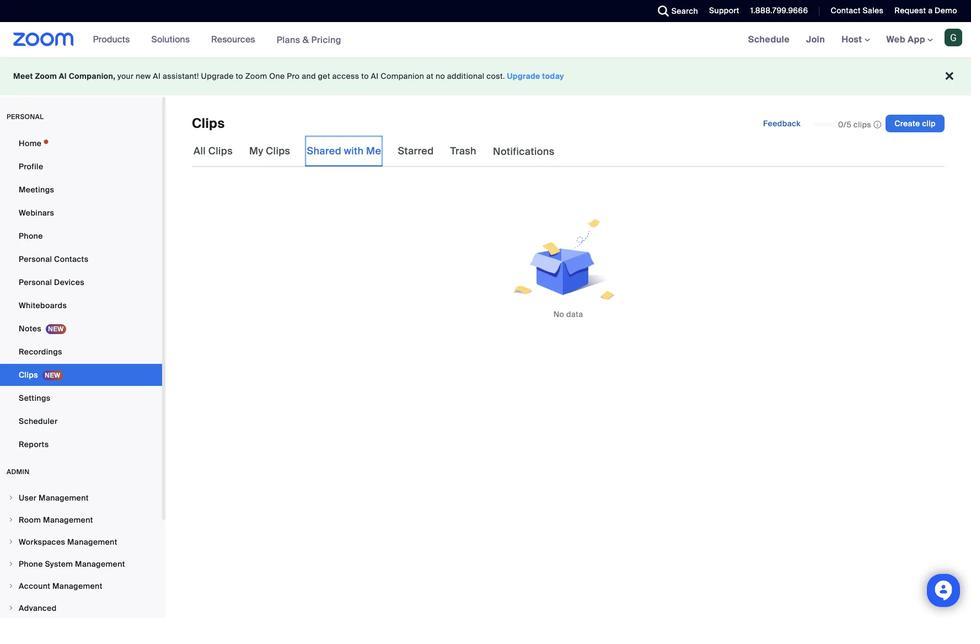Task type: describe. For each thing, give the bounding box(es) containing it.
phone link
[[0, 225, 162, 247]]

all clips tab
[[192, 136, 235, 167]]

assistant!
[[163, 71, 199, 81]]

search
[[672, 6, 699, 16]]

reports link
[[0, 434, 162, 456]]

your
[[118, 71, 134, 81]]

right image for workspaces management
[[8, 539, 14, 546]]

admin
[[7, 468, 30, 477]]

clips inside clips link
[[19, 370, 38, 380]]

no
[[554, 309, 565, 319]]

search button
[[650, 0, 702, 22]]

contacts
[[54, 254, 89, 264]]

pricing
[[312, 34, 342, 46]]

phone for phone system management
[[19, 560, 43, 570]]

solutions button
[[151, 22, 195, 57]]

shared
[[307, 145, 342, 158]]

companion,
[[69, 71, 116, 81]]

my
[[249, 145, 264, 158]]

profile
[[19, 162, 43, 172]]

plans
[[277, 34, 301, 46]]

room
[[19, 516, 41, 525]]

request a demo
[[895, 6, 958, 15]]

management inside phone system management menu item
[[75, 560, 125, 570]]

clips up all clips
[[192, 115, 225, 132]]

advanced
[[19, 604, 57, 614]]

settings link
[[0, 387, 162, 410]]

2 to from the left
[[362, 71, 369, 81]]

and
[[302, 71, 316, 81]]

shared with me tab
[[305, 136, 383, 167]]

product information navigation
[[85, 22, 350, 58]]

me
[[367, 145, 382, 158]]

user management menu item
[[0, 488, 162, 509]]

tabs of clips tab list
[[192, 136, 557, 167]]

additional
[[448, 71, 485, 81]]

no
[[436, 71, 445, 81]]

clips inside my clips tab
[[266, 145, 291, 158]]

contact
[[831, 6, 861, 15]]

web app button
[[887, 34, 934, 45]]

trash
[[451, 145, 477, 158]]

my clips
[[249, 145, 291, 158]]

upgrade today link
[[508, 71, 565, 81]]

a
[[929, 6, 934, 15]]

access
[[333, 71, 360, 81]]

phone system management menu item
[[0, 554, 162, 575]]

notes
[[19, 324, 41, 334]]

system
[[45, 560, 73, 570]]

personal
[[7, 113, 44, 121]]

clips
[[854, 120, 872, 130]]

1 upgrade from the left
[[201, 71, 234, 81]]

meet zoom ai companion, your new ai assistant! upgrade to zoom one pro and get access to ai companion at no additional cost. upgrade today
[[13, 71, 565, 81]]

settings
[[19, 394, 51, 403]]

0/5 clips
[[839, 120, 872, 130]]

whiteboards link
[[0, 295, 162, 317]]

at
[[427, 71, 434, 81]]

scheduler
[[19, 417, 58, 427]]

personal contacts
[[19, 254, 89, 264]]

sales
[[864, 6, 884, 15]]

solutions
[[151, 34, 190, 45]]

meetings link
[[0, 179, 162, 201]]

1.888.799.9666
[[751, 6, 809, 15]]

home
[[19, 139, 42, 148]]

workspaces management menu item
[[0, 532, 162, 553]]

products button
[[93, 22, 135, 57]]

web
[[887, 34, 906, 45]]

cost.
[[487, 71, 505, 81]]

2 zoom from the left
[[245, 71, 267, 81]]

3 ai from the left
[[371, 71, 379, 81]]

right image for account management
[[8, 583, 14, 590]]

one
[[269, 71, 285, 81]]

1 zoom from the left
[[35, 71, 57, 81]]

scheduler link
[[0, 411, 162, 433]]

personal menu menu
[[0, 132, 162, 457]]

personal devices link
[[0, 272, 162, 294]]

create
[[895, 119, 921, 129]]

workspaces management
[[19, 538, 117, 548]]

workspaces
[[19, 538, 65, 548]]

my clips tab
[[248, 136, 292, 167]]

right image for room management
[[8, 517, 14, 524]]

webinars link
[[0, 202, 162, 224]]

new
[[136, 71, 151, 81]]

room management
[[19, 516, 93, 525]]

personal devices
[[19, 278, 84, 288]]

starred tab
[[397, 136, 436, 167]]

meet
[[13, 71, 33, 81]]

0/5
[[839, 120, 852, 130]]

recordings link
[[0, 341, 162, 363]]



Task type: vqa. For each thing, say whether or not it's contained in the screenshot.
2nd To from right
yes



Task type: locate. For each thing, give the bounding box(es) containing it.
right image inside workspaces management menu item
[[8, 539, 14, 546]]

management up workspaces management
[[43, 516, 93, 525]]

request a demo link
[[887, 0, 972, 22], [895, 6, 958, 15]]

feedback button
[[755, 115, 810, 132]]

0 horizontal spatial upgrade
[[201, 71, 234, 81]]

right image inside room management menu item
[[8, 517, 14, 524]]

user management
[[19, 493, 89, 503]]

1 horizontal spatial ai
[[153, 71, 161, 81]]

plans & pricing link
[[277, 34, 342, 46], [277, 34, 342, 46]]

1 horizontal spatial zoom
[[245, 71, 267, 81]]

recordings
[[19, 347, 62, 357]]

zoom left one
[[245, 71, 267, 81]]

personal up personal devices
[[19, 254, 52, 264]]

management inside workspaces management menu item
[[67, 538, 117, 548]]

upgrade
[[201, 71, 234, 81], [508, 71, 541, 81]]

phone inside personal menu 'menu'
[[19, 231, 43, 241]]

personal for personal contacts
[[19, 254, 52, 264]]

account management
[[19, 582, 103, 592]]

phone down 'webinars'
[[19, 231, 43, 241]]

all
[[194, 145, 206, 158]]

with
[[344, 145, 364, 158]]

personal up whiteboards
[[19, 278, 52, 288]]

clips
[[192, 115, 225, 132], [208, 145, 233, 158], [266, 145, 291, 158], [19, 370, 38, 380]]

1 vertical spatial phone
[[19, 560, 43, 570]]

0/5 clips application
[[815, 119, 882, 130]]

management for account management
[[52, 582, 103, 592]]

all clips
[[194, 145, 233, 158]]

profile picture image
[[945, 29, 963, 46]]

no data
[[554, 309, 584, 319]]

1 to from the left
[[236, 71, 243, 81]]

right image inside advanced menu item
[[8, 605, 14, 612]]

personal contacts link
[[0, 248, 162, 270]]

phone system management
[[19, 560, 125, 570]]

notifications
[[493, 145, 555, 158]]

right image left account
[[8, 583, 14, 590]]

right image left advanced
[[8, 605, 14, 612]]

join
[[807, 34, 826, 45]]

management up phone system management menu item
[[67, 538, 117, 548]]

feedback
[[764, 119, 801, 129]]

2 phone from the top
[[19, 560, 43, 570]]

0 vertical spatial right image
[[8, 583, 14, 590]]

schedule
[[749, 34, 790, 45]]

account
[[19, 582, 50, 592]]

1 vertical spatial personal
[[19, 278, 52, 288]]

1 personal from the top
[[19, 254, 52, 264]]

devices
[[54, 278, 84, 288]]

management for user management
[[39, 493, 89, 503]]

support link
[[702, 0, 743, 22], [710, 6, 740, 15]]

right image left user
[[8, 495, 14, 502]]

ai
[[59, 71, 67, 81], [153, 71, 161, 81], [371, 71, 379, 81]]

right image for advanced
[[8, 605, 14, 612]]

advanced menu item
[[0, 598, 162, 619]]

&
[[303, 34, 309, 46]]

0 horizontal spatial zoom
[[35, 71, 57, 81]]

1 horizontal spatial upgrade
[[508, 71, 541, 81]]

host button
[[842, 34, 871, 45]]

right image left system
[[8, 561, 14, 568]]

starred
[[398, 145, 434, 158]]

create clip
[[895, 119, 937, 129]]

phone for phone
[[19, 231, 43, 241]]

right image inside account management menu item
[[8, 583, 14, 590]]

profile link
[[0, 156, 162, 178]]

today
[[543, 71, 565, 81]]

phone inside menu item
[[19, 560, 43, 570]]

products
[[93, 34, 130, 45]]

banner containing products
[[0, 22, 972, 58]]

clips right all
[[208, 145, 233, 158]]

schedule link
[[741, 22, 799, 57]]

clip
[[923, 119, 937, 129]]

host
[[842, 34, 865, 45]]

management up advanced menu item
[[52, 582, 103, 592]]

ai left companion
[[371, 71, 379, 81]]

1 right image from the top
[[8, 495, 14, 502]]

1 horizontal spatial to
[[362, 71, 369, 81]]

room management menu item
[[0, 510, 162, 531]]

right image inside user management menu item
[[8, 495, 14, 502]]

1 vertical spatial right image
[[8, 605, 14, 612]]

to right access
[[362, 71, 369, 81]]

right image left room
[[8, 517, 14, 524]]

management inside room management menu item
[[43, 516, 93, 525]]

clips up settings
[[19, 370, 38, 380]]

data
[[567, 309, 584, 319]]

0 vertical spatial phone
[[19, 231, 43, 241]]

management for workspaces management
[[67, 538, 117, 548]]

right image for user management
[[8, 495, 14, 502]]

banner
[[0, 22, 972, 58]]

whiteboards
[[19, 301, 67, 311]]

meet zoom ai companion, footer
[[0, 57, 972, 95]]

notes link
[[0, 318, 162, 340]]

zoom
[[35, 71, 57, 81], [245, 71, 267, 81]]

trash tab
[[449, 136, 479, 167]]

personal for personal devices
[[19, 278, 52, 288]]

2 right image from the top
[[8, 605, 14, 612]]

admin menu menu
[[0, 488, 162, 619]]

3 right image from the top
[[8, 539, 14, 546]]

meetings navigation
[[741, 22, 972, 58]]

upgrade right cost.
[[508, 71, 541, 81]]

to down resources dropdown button on the top left of page
[[236, 71, 243, 81]]

right image
[[8, 495, 14, 502], [8, 517, 14, 524], [8, 539, 14, 546], [8, 561, 14, 568]]

zoom logo image
[[13, 33, 74, 46]]

account management menu item
[[0, 576, 162, 597]]

1.888.799.9666 button
[[743, 0, 812, 22], [751, 6, 809, 15]]

right image inside phone system management menu item
[[8, 561, 14, 568]]

demo
[[936, 6, 958, 15]]

2 horizontal spatial ai
[[371, 71, 379, 81]]

user
[[19, 493, 37, 503]]

right image
[[8, 583, 14, 590], [8, 605, 14, 612]]

support
[[710, 6, 740, 15]]

management down workspaces management menu item on the bottom left of page
[[75, 560, 125, 570]]

ai right new
[[153, 71, 161, 81]]

clips right my
[[266, 145, 291, 158]]

app
[[909, 34, 926, 45]]

0 vertical spatial personal
[[19, 254, 52, 264]]

web app
[[887, 34, 926, 45]]

zoom right meet
[[35, 71, 57, 81]]

resources button
[[211, 22, 260, 57]]

2 right image from the top
[[8, 517, 14, 524]]

2 upgrade from the left
[[508, 71, 541, 81]]

right image left workspaces on the left bottom
[[8, 539, 14, 546]]

clips inside all clips tab
[[208, 145, 233, 158]]

personal
[[19, 254, 52, 264], [19, 278, 52, 288]]

0 horizontal spatial to
[[236, 71, 243, 81]]

pro
[[287, 71, 300, 81]]

shared with me
[[307, 145, 382, 158]]

management inside user management menu item
[[39, 493, 89, 503]]

plans & pricing
[[277, 34, 342, 46]]

4 right image from the top
[[8, 561, 14, 568]]

phone up account
[[19, 560, 43, 570]]

1 ai from the left
[[59, 71, 67, 81]]

management for room management
[[43, 516, 93, 525]]

resources
[[211, 34, 255, 45]]

1 phone from the top
[[19, 231, 43, 241]]

reports
[[19, 440, 49, 450]]

0 horizontal spatial ai
[[59, 71, 67, 81]]

2 ai from the left
[[153, 71, 161, 81]]

management inside account management menu item
[[52, 582, 103, 592]]

management up the room management
[[39, 493, 89, 503]]

clips link
[[0, 364, 162, 386]]

2 personal from the top
[[19, 278, 52, 288]]

home link
[[0, 132, 162, 155]]

request
[[895, 6, 927, 15]]

join link
[[799, 22, 834, 57]]

companion
[[381, 71, 425, 81]]

1 right image from the top
[[8, 583, 14, 590]]

right image for phone system management
[[8, 561, 14, 568]]

upgrade down product information navigation
[[201, 71, 234, 81]]

ai left companion,
[[59, 71, 67, 81]]



